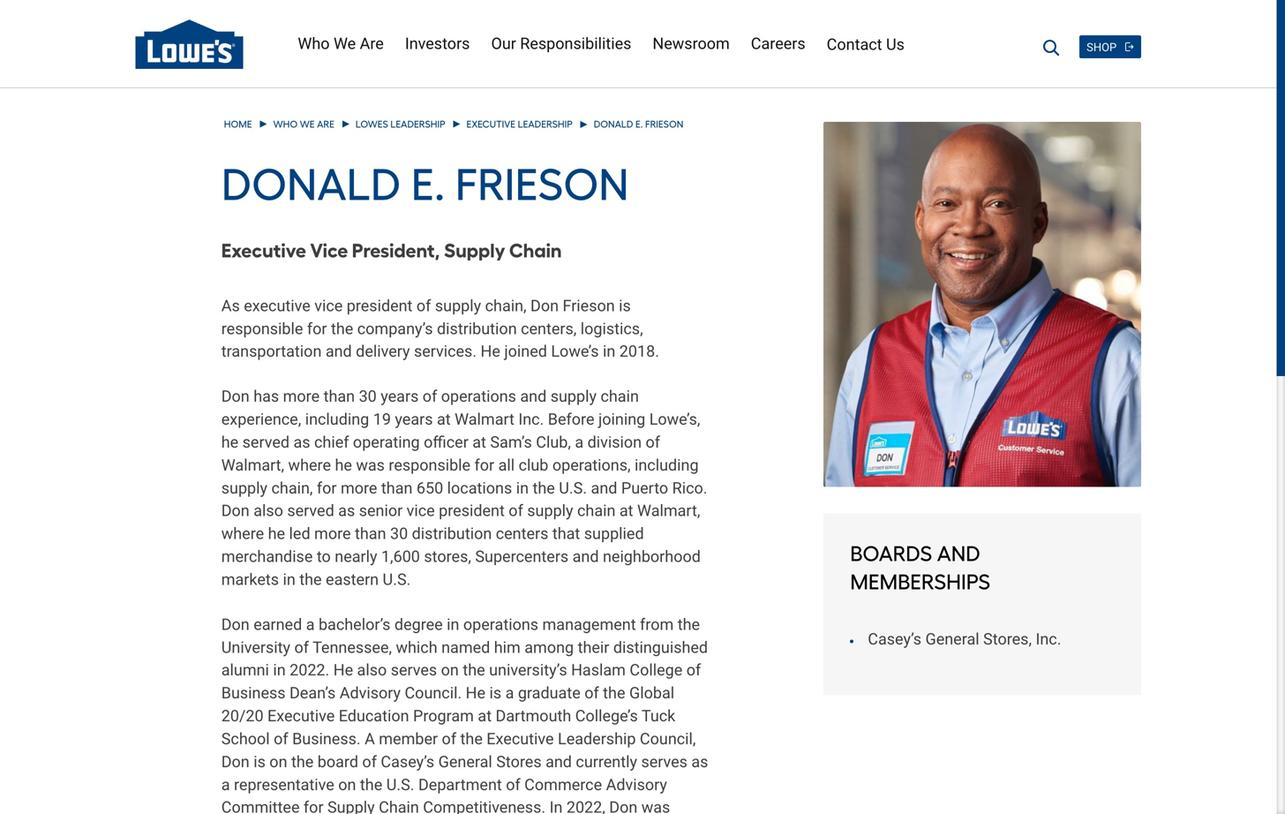 Task type: vqa. For each thing, say whether or not it's contained in the screenshot.
neighborhoods
no



Task type: locate. For each thing, give the bounding box(es) containing it.
don up university
[[221, 615, 250, 634]]

we for the top who we are link
[[334, 34, 356, 53]]

president,
[[352, 239, 440, 262]]

stores,
[[424, 547, 471, 566]]

also up merchandise
[[254, 502, 283, 520]]

their
[[578, 638, 610, 657]]

lowes leadership
[[356, 118, 445, 130]]

inc. up sam's
[[519, 410, 544, 429]]

we up lowes
[[334, 34, 356, 53]]

casey's down member
[[381, 753, 435, 771]]

executive right leadership
[[467, 118, 516, 130]]

served down experience,
[[242, 433, 290, 452]]

1 vertical spatial who we are link
[[273, 117, 334, 132]]

of down stores
[[506, 775, 521, 794]]

0 horizontal spatial also
[[254, 502, 283, 520]]

to
[[317, 547, 331, 566]]

including up chief in the left of the page
[[305, 410, 369, 429]]

as
[[294, 433, 310, 452], [338, 502, 355, 520], [692, 753, 708, 771]]

who we are link right home at the top left of the page
[[273, 117, 334, 132]]

stores
[[496, 753, 542, 771]]

inc.
[[519, 410, 544, 429], [1036, 630, 1062, 648]]

vice
[[314, 297, 343, 315], [407, 502, 435, 520]]

0 horizontal spatial responsible
[[221, 319, 303, 338]]

all
[[498, 456, 515, 474]]

frieson inside as executive vice president of supply chain, don frieson is responsible for the company's distribution centers, logistics, transportation and delivery services. he joined lowe's in 2018.
[[563, 297, 615, 315]]

0 vertical spatial general
[[926, 630, 980, 648]]

supply down experience,
[[221, 479, 268, 497]]

a down "before" at the left bottom of page
[[575, 433, 584, 452]]

1 horizontal spatial on
[[338, 775, 356, 794]]

also inside 'don earned a bachelor's degree in operations management from the university of tennessee, which named him among their distinguished alumni in 2022. he also serves on the university's haslam college of business dean's advisory council. he is a graduate of the global 20/20 executive education program at dartmouth college's tuck school of business. a member of the executive leadership council, don is on the board of casey's general stores and currently serves as a representative on the u.s. department of commerce advisory committee for supply chain competitiveness. in 2022,'
[[357, 661, 387, 680]]

is
[[619, 297, 631, 315], [490, 684, 502, 702], [254, 753, 266, 771]]

0 horizontal spatial chain,
[[271, 479, 313, 497]]

1 vertical spatial inc.
[[1036, 630, 1062, 648]]

earned
[[254, 615, 302, 634]]

careers link
[[751, 33, 806, 55]]

0 horizontal spatial chain
[[379, 798, 419, 814]]

1 horizontal spatial advisory
[[606, 775, 667, 794]]

0 horizontal spatial advisory
[[340, 684, 401, 702]]

of up company's
[[417, 297, 431, 315]]

1 horizontal spatial responsible
[[389, 456, 471, 474]]

who we are link up lowes
[[298, 33, 384, 55]]

the down to
[[300, 570, 322, 589]]

chain up joining
[[601, 387, 639, 406]]

department
[[418, 775, 502, 794]]

of down haslam at left
[[585, 684, 599, 702]]

1 vertical spatial as
[[338, 502, 355, 520]]

1 vertical spatial donald
[[221, 158, 401, 211]]

1 vertical spatial casey's
[[381, 753, 435, 771]]

the
[[331, 319, 353, 338], [533, 479, 555, 497], [300, 570, 322, 589], [678, 615, 700, 634], [463, 661, 485, 680], [603, 684, 626, 702], [460, 730, 483, 748], [291, 753, 314, 771], [360, 775, 383, 794]]

including up the puerto
[[635, 456, 699, 474]]

at up officer
[[437, 410, 451, 429]]

us
[[886, 35, 905, 54]]

centers,
[[521, 319, 577, 338]]

general left stores,
[[926, 630, 980, 648]]

officer
[[424, 433, 469, 452]]

nearly
[[335, 547, 377, 566]]

1 horizontal spatial e.
[[636, 118, 643, 130]]

the down named
[[463, 661, 485, 680]]

investors
[[405, 34, 470, 53]]

we
[[334, 34, 356, 53], [300, 118, 315, 130]]

president up company's
[[347, 297, 413, 315]]

casey's
[[868, 630, 922, 648], [381, 753, 435, 771]]

chain, inside don has more than 30 years of operations and supply chain experience, including 19 years at walmart inc. before joining lowe's, he served as chief operating officer at sam's club, a division of walmart, where he was responsible for all club operations, including supply chain, for more than 650 locations in the u.s. and puerto rico. don also served as senior vice president of supply chain at walmart, where he led more than 30 distribution centers that supplied merchandise to nearly 1,600 stores, supercenters and neighborhood markets in the eastern u.s.
[[271, 479, 313, 497]]

a down university's
[[506, 684, 514, 702]]

responsible up 650
[[389, 456, 471, 474]]

served up led
[[287, 502, 334, 520]]

chain up centers, on the left
[[509, 239, 562, 262]]

he
[[221, 433, 239, 452], [335, 456, 352, 474], [268, 525, 285, 543]]

chain, up centers, on the left
[[485, 297, 527, 315]]

1 vertical spatial chain
[[379, 798, 419, 814]]

0 vertical spatial casey's
[[868, 630, 922, 648]]

a
[[575, 433, 584, 452], [306, 615, 315, 634], [506, 684, 514, 702], [221, 775, 230, 794]]

of up centers in the bottom left of the page
[[509, 502, 523, 520]]

supply inside as executive vice president of supply chain, don frieson is responsible for the company's distribution centers, logistics, transportation and delivery services. he joined lowe's in 2018.
[[435, 297, 481, 315]]

serves down which
[[391, 661, 437, 680]]

operations
[[441, 387, 516, 406], [463, 615, 539, 634]]

distribution up stores,
[[412, 525, 492, 543]]

0 horizontal spatial e.
[[411, 158, 445, 211]]

u.s. down member
[[386, 775, 415, 794]]

is up logistics,
[[619, 297, 631, 315]]

leadership down our responsibilities link
[[518, 118, 573, 130]]

and down the operations,
[[591, 479, 617, 497]]

and down the that
[[573, 547, 599, 566]]

2 vertical spatial frieson
[[563, 297, 615, 315]]

0 vertical spatial chain,
[[485, 297, 527, 315]]

don
[[531, 297, 559, 315], [221, 387, 250, 406], [221, 502, 250, 520], [221, 615, 250, 634], [221, 753, 250, 771]]

1 vertical spatial he
[[335, 456, 352, 474]]

0 horizontal spatial walmart,
[[221, 456, 284, 474]]

for down 'representative'
[[304, 798, 324, 814]]

is down university's
[[490, 684, 502, 702]]

general up department
[[438, 753, 492, 771]]

0 vertical spatial inc.
[[519, 410, 544, 429]]

leadership up currently
[[558, 730, 636, 748]]

executive vice president, supply chain
[[221, 239, 562, 262]]

boards and memberships
[[850, 541, 991, 595]]

division
[[588, 433, 642, 452]]

than down senior
[[355, 525, 386, 543]]

where down chief in the left of the page
[[288, 456, 331, 474]]

operating
[[353, 433, 420, 452]]

responsible
[[221, 319, 303, 338], [389, 456, 471, 474]]

supercenters
[[475, 547, 569, 566]]

1 vertical spatial u.s.
[[383, 570, 411, 589]]

frieson down newsroom link
[[645, 118, 684, 130]]

1 vertical spatial are
[[317, 118, 334, 130]]

0 vertical spatial including
[[305, 410, 369, 429]]

1 vertical spatial frieson
[[455, 158, 629, 211]]

1 horizontal spatial is
[[490, 684, 502, 702]]

operations inside don has more than 30 years of operations and supply chain experience, including 19 years at walmart inc. before joining lowe's, he served as chief operating officer at sam's club, a division of walmart, where he was responsible for all club operations, including supply chain, for more than 650 locations in the u.s. and puerto rico. don also served as senior vice president of supply chain at walmart, where he led more than 30 distribution centers that supplied merchandise to nearly 1,600 stores, supercenters and neighborhood markets in the eastern u.s.
[[441, 387, 516, 406]]

1 vertical spatial responsible
[[389, 456, 471, 474]]

he
[[481, 342, 501, 361], [333, 661, 353, 680], [466, 684, 486, 702]]

0 vertical spatial who we are
[[298, 34, 384, 53]]

council.
[[405, 684, 462, 702]]

than up chief in the left of the page
[[324, 387, 355, 406]]

representative
[[234, 775, 334, 794]]

0 vertical spatial he
[[481, 342, 501, 361]]

donald e. frieson
[[594, 118, 684, 130], [221, 158, 629, 211]]

frieson
[[645, 118, 684, 130], [455, 158, 629, 211], [563, 297, 615, 315]]

1 vertical spatial advisory
[[606, 775, 667, 794]]

are
[[360, 34, 384, 53], [317, 118, 334, 130]]

0 vertical spatial e.
[[636, 118, 643, 130]]

0 vertical spatial who we are link
[[298, 33, 384, 55]]

0 vertical spatial operations
[[441, 387, 516, 406]]

our
[[491, 34, 516, 53]]

1 horizontal spatial where
[[288, 456, 331, 474]]

vice right executive
[[314, 297, 343, 315]]

are left lowes
[[317, 118, 334, 130]]

1 vertical spatial supply
[[328, 798, 375, 814]]

transportation
[[221, 342, 322, 361]]

0 horizontal spatial serves
[[391, 661, 437, 680]]

also inside don has more than 30 years of operations and supply chain experience, including 19 years at walmart inc. before joining lowe's, he served as chief operating officer at sam's club, a division of walmart, where he was responsible for all club operations, including supply chain, for more than 650 locations in the u.s. and puerto rico. don also served as senior vice president of supply chain at walmart, where he led more than 30 distribution centers that supplied merchandise to nearly 1,600 stores, supercenters and neighborhood markets in the eastern u.s.
[[254, 502, 283, 520]]

0 vertical spatial are
[[360, 34, 384, 53]]

walmart,
[[221, 456, 284, 474], [637, 502, 700, 520]]

1 vertical spatial distribution
[[412, 525, 492, 543]]

2 vertical spatial as
[[692, 753, 708, 771]]

0 horizontal spatial casey's
[[381, 753, 435, 771]]

as down council,
[[692, 753, 708, 771]]

a up committee
[[221, 775, 230, 794]]

is inside as executive vice president of supply chain, don frieson is responsible for the company's distribution centers, logistics, transportation and delivery services. he joined lowe's in 2018.
[[619, 297, 631, 315]]

advisory down currently
[[606, 775, 667, 794]]

in down logistics,
[[603, 342, 616, 361]]

0 horizontal spatial he
[[221, 433, 239, 452]]

joining
[[599, 410, 646, 429]]

don up centers, on the left
[[531, 297, 559, 315]]

in
[[603, 342, 616, 361], [516, 479, 529, 497], [283, 570, 296, 589], [447, 615, 459, 634], [273, 661, 286, 680]]

of inside as executive vice president of supply chain, don frieson is responsible for the company's distribution centers, logistics, transportation and delivery services. he joined lowe's in 2018.
[[417, 297, 431, 315]]

1 vertical spatial who we are
[[273, 118, 334, 130]]

serves
[[391, 661, 437, 680], [641, 753, 688, 771]]

years up 19
[[381, 387, 419, 406]]

chain
[[509, 239, 562, 262], [379, 798, 419, 814]]

1 vertical spatial president
[[439, 502, 505, 520]]

in down "club" on the left bottom
[[516, 479, 529, 497]]

who for the top who we are link
[[298, 34, 330, 53]]

contact us link
[[827, 34, 905, 56]]

who we are for bottommost who we are link
[[273, 118, 334, 130]]

2 vertical spatial he
[[466, 684, 486, 702]]

1 vertical spatial served
[[287, 502, 334, 520]]

and inside the boards and memberships
[[937, 541, 981, 567]]

vice inside as executive vice president of supply chain, don frieson is responsible for the company's distribution centers, logistics, transportation and delivery services. he joined lowe's in 2018.
[[314, 297, 343, 315]]

0 vertical spatial walmart,
[[221, 456, 284, 474]]

1 horizontal spatial casey's
[[868, 630, 922, 648]]

responsibilities
[[520, 34, 632, 53]]

on down named
[[441, 661, 459, 680]]

more
[[283, 387, 320, 406], [341, 479, 377, 497], [314, 525, 351, 543]]

0 horizontal spatial donald
[[221, 158, 401, 211]]

also down tennessee,
[[357, 661, 387, 680]]

don inside as executive vice president of supply chain, don frieson is responsible for the company's distribution centers, logistics, transportation and delivery services. he joined lowe's in 2018.
[[531, 297, 559, 315]]

don has more than 30 years of operations and supply chain experience, including 19 years at walmart inc. before joining lowe's, he served as chief operating officer at sam's club, a division of walmart, where he was responsible for all club operations, including supply chain, for more than 650 locations in the u.s. and puerto rico. don also served as senior vice president of supply chain at walmart, where he led more than 30 distribution centers that supplied merchandise to nearly 1,600 stores, supercenters and neighborhood markets in the eastern u.s.
[[221, 387, 708, 589]]

as inside 'don earned a bachelor's degree in operations management from the university of tennessee, which named him among their distinguished alumni in 2022. he also serves on the university's haslam college of business dean's advisory council. he is a graduate of the global 20/20 executive education program at dartmouth college's tuck school of business. a member of the executive leadership council, don is on the board of casey's general stores and currently serves as a representative on the u.s. department of commerce advisory committee for supply chain competitiveness. in 2022,'
[[692, 753, 708, 771]]

than up senior
[[381, 479, 413, 497]]

the down program
[[460, 730, 483, 748]]

1 vertical spatial leadership
[[558, 730, 636, 748]]

chain down department
[[379, 798, 419, 814]]

30 up 19
[[359, 387, 377, 406]]

0 vertical spatial president
[[347, 297, 413, 315]]

2 horizontal spatial on
[[441, 661, 459, 680]]

1 horizontal spatial vice
[[407, 502, 435, 520]]

on down board
[[338, 775, 356, 794]]

1 vertical spatial operations
[[463, 615, 539, 634]]

distribution
[[437, 319, 517, 338], [412, 525, 492, 543]]

2 vertical spatial he
[[268, 525, 285, 543]]

of down program
[[442, 730, 457, 748]]

vice inside don has more than 30 years of operations and supply chain experience, including 19 years at walmart inc. before joining lowe's, he served as chief operating officer at sam's club, a division of walmart, where he was responsible for all club operations, including supply chain, for more than 650 locations in the u.s. and puerto rico. don also served as senior vice president of supply chain at walmart, where he led more than 30 distribution centers that supplied merchandise to nearly 1,600 stores, supercenters and neighborhood markets in the eastern u.s.
[[407, 502, 435, 520]]

2 vertical spatial is
[[254, 753, 266, 771]]

and left delivery at the top left of page
[[326, 342, 352, 361]]

in inside as executive vice president of supply chain, don frieson is responsible for the company's distribution centers, logistics, transportation and delivery services. he joined lowe's in 2018.
[[603, 342, 616, 361]]

0 vertical spatial he
[[221, 433, 239, 452]]

who for bottommost who we are link
[[273, 118, 298, 130]]

who we are link
[[298, 33, 384, 55], [273, 117, 334, 132]]

university's
[[489, 661, 567, 680]]

president inside as executive vice president of supply chain, don frieson is responsible for the company's distribution centers, logistics, transportation and delivery services. he joined lowe's in 2018.
[[347, 297, 413, 315]]

0 vertical spatial u.s.
[[559, 479, 587, 497]]

0 horizontal spatial are
[[317, 118, 334, 130]]

0 vertical spatial is
[[619, 297, 631, 315]]

for down executive
[[307, 319, 327, 338]]

leadership
[[391, 118, 445, 130]]

distribution up services.
[[437, 319, 517, 338]]

and up the commerce
[[546, 753, 572, 771]]

0 horizontal spatial where
[[221, 525, 264, 543]]

as left chief in the left of the page
[[294, 433, 310, 452]]

newsroom link
[[653, 33, 730, 55]]

in
[[550, 798, 563, 814]]

0 vertical spatial chain
[[601, 387, 639, 406]]

0 vertical spatial we
[[334, 34, 356, 53]]

1 horizontal spatial as
[[338, 502, 355, 520]]

0 vertical spatial served
[[242, 433, 290, 452]]

executive
[[467, 118, 516, 130], [221, 239, 306, 262], [268, 707, 335, 725], [487, 730, 554, 748]]

0 horizontal spatial is
[[254, 753, 266, 771]]

u.s. down the operations,
[[559, 479, 587, 497]]

1 vertical spatial chain,
[[271, 479, 313, 497]]

on up 'representative'
[[270, 753, 287, 771]]

1 horizontal spatial chain,
[[485, 297, 527, 315]]

puerto
[[621, 479, 668, 497]]

0 vertical spatial donald
[[594, 118, 633, 130]]

as left senior
[[338, 502, 355, 520]]

we left lowes
[[300, 118, 315, 130]]

he down experience,
[[221, 433, 239, 452]]

1 vertical spatial also
[[357, 661, 387, 680]]

who we are right home at the top left of the page
[[273, 118, 334, 130]]

more right has
[[283, 387, 320, 406]]

frieson down executive leadership link
[[455, 158, 629, 211]]

at right program
[[478, 707, 492, 725]]

in down merchandise
[[283, 570, 296, 589]]

stores,
[[984, 630, 1032, 648]]

walmart, down experience,
[[221, 456, 284, 474]]

for left all
[[475, 456, 495, 474]]

served
[[242, 433, 290, 452], [287, 502, 334, 520]]

2018.
[[620, 342, 659, 361]]

0 vertical spatial responsible
[[221, 319, 303, 338]]

of right school
[[274, 730, 288, 748]]

he left led
[[268, 525, 285, 543]]

1 vertical spatial vice
[[407, 502, 435, 520]]

0 horizontal spatial inc.
[[519, 410, 544, 429]]

don left has
[[221, 387, 250, 406]]

lowe's,
[[650, 410, 700, 429]]

0 vertical spatial years
[[381, 387, 419, 406]]

1 vertical spatial more
[[341, 479, 377, 497]]

member
[[379, 730, 438, 748]]

0 horizontal spatial supply
[[328, 798, 375, 814]]

0 horizontal spatial general
[[438, 753, 492, 771]]

for inside as executive vice president of supply chain, don frieson is responsible for the company's distribution centers, logistics, transportation and delivery services. he joined lowe's in 2018.
[[307, 319, 327, 338]]

more down was
[[341, 479, 377, 497]]

commerce
[[525, 775, 602, 794]]

serves down council,
[[641, 753, 688, 771]]

and up memberships
[[937, 541, 981, 567]]

30
[[359, 387, 377, 406], [390, 525, 408, 543]]

of
[[417, 297, 431, 315], [423, 387, 437, 406], [646, 433, 660, 452], [509, 502, 523, 520], [294, 638, 309, 657], [687, 661, 701, 680], [585, 684, 599, 702], [274, 730, 288, 748], [442, 730, 457, 748], [362, 753, 377, 771], [506, 775, 521, 794]]

of down a
[[362, 753, 377, 771]]

supply right president,
[[444, 239, 505, 262]]

club
[[519, 456, 549, 474]]

chain, inside as executive vice president of supply chain, don frieson is responsible for the company's distribution centers, logistics, transportation and delivery services. he joined lowe's in 2018.
[[485, 297, 527, 315]]

chain
[[601, 387, 639, 406], [577, 502, 616, 520]]

memberships
[[850, 569, 991, 595]]

tennessee,
[[313, 638, 392, 657]]

1 horizontal spatial general
[[926, 630, 980, 648]]

locations
[[447, 479, 512, 497]]

where up merchandise
[[221, 525, 264, 543]]

vice down 650
[[407, 502, 435, 520]]

1 vertical spatial e.
[[411, 158, 445, 211]]

0 vertical spatial vice
[[314, 297, 343, 315]]

1 vertical spatial who
[[273, 118, 298, 130]]

tuck
[[642, 707, 676, 725]]

in up named
[[447, 615, 459, 634]]

our responsibilities link
[[491, 33, 632, 55]]

2 horizontal spatial is
[[619, 297, 631, 315]]

of up 2022.
[[294, 638, 309, 657]]



Task type: describe. For each thing, give the bounding box(es) containing it.
in left 2022.
[[273, 661, 286, 680]]

19
[[373, 410, 391, 429]]

inc. inside don has more than 30 years of operations and supply chain experience, including 19 years at walmart inc. before joining lowe's, he served as chief operating officer at sam's club, a division of walmart, where he was responsible for all club operations, including supply chain, for more than 650 locations in the u.s. and puerto rico. don also served as senior vice president of supply chain at walmart, where he led more than 30 distribution centers that supplied merchandise to nearly 1,600 stores, supercenters and neighborhood markets in the eastern u.s.
[[519, 410, 544, 429]]

lowe's logo image
[[135, 19, 243, 69]]

company's
[[357, 319, 433, 338]]

of right college
[[687, 661, 701, 680]]

and inside 'don earned a bachelor's degree in operations management from the university of tennessee, which named him among their distinguished alumni in 2022. he also serves on the university's haslam college of business dean's advisory council. he is a graduate of the global 20/20 executive education program at dartmouth college's tuck school of business. a member of the executive leadership council, don is on the board of casey's general stores and currently serves as a representative on the u.s. department of commerce advisory committee for supply chain competitiveness. in 2022,'
[[546, 753, 572, 771]]

u.s. inside 'don earned a bachelor's degree in operations management from the university of tennessee, which named him among their distinguished alumni in 2022. he also serves on the university's haslam college of business dean's advisory council. he is a graduate of the global 20/20 executive education program at dartmouth college's tuck school of business. a member of the executive leadership council, don is on the board of casey's general stores and currently serves as a representative on the u.s. department of commerce advisory committee for supply chain competitiveness. in 2022,'
[[386, 775, 415, 794]]

casey's inside 'don earned a bachelor's degree in operations management from the university of tennessee, which named him among their distinguished alumni in 2022. he also serves on the university's haslam college of business dean's advisory council. he is a graduate of the global 20/20 executive education program at dartmouth college's tuck school of business. a member of the executive leadership council, don is on the board of casey's general stores and currently serves as a representative on the u.s. department of commerce advisory committee for supply chain competitiveness. in 2022,'
[[381, 753, 435, 771]]

investors link
[[405, 33, 470, 55]]

the right from
[[678, 615, 700, 634]]

college's
[[575, 707, 638, 725]]

don up merchandise
[[221, 502, 250, 520]]

sam's
[[490, 433, 532, 452]]

2 vertical spatial on
[[338, 775, 356, 794]]

among
[[525, 638, 574, 657]]

0 vertical spatial where
[[288, 456, 331, 474]]

rico.
[[672, 479, 708, 497]]

of down services.
[[423, 387, 437, 406]]

operations,
[[553, 456, 631, 474]]

markets
[[221, 570, 279, 589]]

the down "club" on the left bottom
[[533, 479, 555, 497]]

the inside as executive vice president of supply chain, don frieson is responsible for the company's distribution centers, logistics, transportation and delivery services. he joined lowe's in 2018.
[[331, 319, 353, 338]]

our responsibilities
[[491, 34, 632, 53]]

delivery
[[356, 342, 410, 361]]

2 vertical spatial than
[[355, 525, 386, 543]]

responsible inside as executive vice president of supply chain, don frieson is responsible for the company's distribution centers, logistics, transportation and delivery services. he joined lowe's in 2018.
[[221, 319, 303, 338]]

for down chief in the left of the page
[[317, 479, 337, 497]]

supplied
[[584, 525, 644, 543]]

boards
[[850, 541, 933, 567]]

college
[[630, 661, 683, 680]]

program
[[413, 707, 474, 725]]

650
[[417, 479, 443, 497]]

walmart
[[455, 410, 515, 429]]

the down a
[[360, 775, 383, 794]]

a
[[365, 730, 375, 748]]

supply up "before" at the left bottom of page
[[551, 387, 597, 406]]

1 horizontal spatial he
[[268, 525, 285, 543]]

haslam
[[571, 661, 626, 680]]

was
[[356, 456, 385, 474]]

business
[[221, 684, 286, 702]]

operations inside 'don earned a bachelor's degree in operations management from the university of tennessee, which named him among their distinguished alumni in 2022. he also serves on the university's haslam college of business dean's advisory council. he is a graduate of the global 20/20 executive education program at dartmouth college's tuck school of business. a member of the executive leadership council, don is on the board of casey's general stores and currently serves as a representative on the u.s. department of commerce advisory committee for supply chain competitiveness. in 2022,'
[[463, 615, 539, 634]]

global
[[629, 684, 675, 702]]

20/20
[[221, 707, 264, 725]]

lowes
[[356, 118, 388, 130]]

leadership inside 'don earned a bachelor's degree in operations management from the university of tennessee, which named him among their distinguished alumni in 2022. he also serves on the university's haslam college of business dean's advisory council. he is a graduate of the global 20/20 executive education program at dartmouth college's tuck school of business. a member of the executive leadership council, don is on the board of casey's general stores and currently serves as a representative on the u.s. department of commerce advisory committee for supply chain competitiveness. in 2022,'
[[558, 730, 636, 748]]

distribution inside don has more than 30 years of operations and supply chain experience, including 19 years at walmart inc. before joining lowe's, he served as chief operating officer at sam's club, a division of walmart, where he was responsible for all club operations, including supply chain, for more than 650 locations in the u.s. and puerto rico. don also served as senior vice president of supply chain at walmart, where he led more than 30 distribution centers that supplied merchandise to nearly 1,600 stores, supercenters and neighborhood markets in the eastern u.s.
[[412, 525, 492, 543]]

committee
[[221, 798, 300, 814]]

currently
[[576, 753, 637, 771]]

at down walmart
[[473, 433, 486, 452]]

a right earned
[[306, 615, 315, 634]]

0 vertical spatial leadership
[[518, 118, 573, 130]]

1 vertical spatial years
[[395, 410, 433, 429]]

0 vertical spatial on
[[441, 661, 459, 680]]

newsroom
[[653, 34, 730, 53]]

club,
[[536, 433, 571, 452]]

and inside as executive vice president of supply chain, don frieson is responsible for the company's distribution centers, logistics, transportation and delivery services. he joined lowe's in 2018.
[[326, 342, 352, 361]]

careers
[[751, 34, 806, 53]]

1 vertical spatial on
[[270, 753, 287, 771]]

contact
[[827, 35, 882, 54]]

executive down dean's at the left bottom of the page
[[268, 707, 335, 725]]

home link
[[224, 117, 252, 132]]

1 horizontal spatial including
[[635, 456, 699, 474]]

donald e. frieson image
[[824, 122, 1142, 487]]

1 horizontal spatial walmart,
[[637, 502, 700, 520]]

named
[[442, 638, 490, 657]]

1 horizontal spatial donald
[[594, 118, 633, 130]]

0 vertical spatial frieson
[[645, 118, 684, 130]]

general inside 'don earned a bachelor's degree in operations management from the university of tennessee, which named him among their distinguished alumni in 2022. he also serves on the university's haslam college of business dean's advisory council. he is a graduate of the global 20/20 executive education program at dartmouth college's tuck school of business. a member of the executive leadership council, don is on the board of casey's general stores and currently serves as a representative on the u.s. department of commerce advisory committee for supply chain competitiveness. in 2022,'
[[438, 753, 492, 771]]

are for bottommost who we are link
[[317, 118, 334, 130]]

graduate
[[518, 684, 581, 702]]

management
[[543, 615, 636, 634]]

supply inside 'don earned a bachelor's degree in operations management from the university of tennessee, which named him among their distinguished alumni in 2022. he also serves on the university's haslam college of business dean's advisory council. he is a graduate of the global 20/20 executive education program at dartmouth college's tuck school of business. a member of the executive leadership council, don is on the board of casey's general stores and currently serves as a representative on the u.s. department of commerce advisory committee for supply chain competitiveness. in 2022,'
[[328, 798, 375, 814]]

1 vertical spatial he
[[333, 661, 353, 680]]

he inside as executive vice president of supply chain, don frieson is responsible for the company's distribution centers, logistics, transportation and delivery services. he joined lowe's in 2018.
[[481, 342, 501, 361]]

education
[[339, 707, 409, 725]]

dartmouth
[[496, 707, 571, 725]]

dean's
[[290, 684, 336, 702]]

0 vertical spatial as
[[294, 433, 310, 452]]

the up college's
[[603, 684, 626, 702]]

we for bottommost who we are link
[[300, 118, 315, 130]]

university
[[221, 638, 290, 657]]

don earned a bachelor's degree in operations management from the university of tennessee, which named him among their distinguished alumni in 2022. he also serves on the university's haslam college of business dean's advisory council. he is a graduate of the global 20/20 executive education program at dartmouth college's tuck school of business. a member of the executive leadership council, don is on the board of casey's general stores and currently serves as a representative on the u.s. department of commerce advisory committee for supply chain competitiveness. in 2022,
[[221, 615, 708, 814]]

the up 'representative'
[[291, 753, 314, 771]]

board
[[318, 753, 358, 771]]

executive leadership link
[[467, 117, 573, 132]]

for inside 'don earned a bachelor's degree in operations management from the university of tennessee, which named him among their distinguished alumni in 2022. he also serves on the university's haslam college of business dean's advisory council. he is a graduate of the global 20/20 executive education program at dartmouth college's tuck school of business. a member of the executive leadership council, don is on the board of casey's general stores and currently serves as a representative on the u.s. department of commerce advisory committee for supply chain competitiveness. in 2022,'
[[304, 798, 324, 814]]

0 vertical spatial donald e. frieson
[[594, 118, 684, 130]]

at inside 'don earned a bachelor's degree in operations management from the university of tennessee, which named him among their distinguished alumni in 2022. he also serves on the university's haslam college of business dean's advisory council. he is a graduate of the global 20/20 executive education program at dartmouth college's tuck school of business. a member of the executive leadership council, don is on the board of casey's general stores and currently serves as a representative on the u.s. department of commerce advisory committee for supply chain competitiveness. in 2022,'
[[478, 707, 492, 725]]

competitiveness.
[[423, 798, 546, 814]]

executive inside executive leadership link
[[467, 118, 516, 130]]

0 vertical spatial 30
[[359, 387, 377, 406]]

responsible inside don has more than 30 years of operations and supply chain experience, including 19 years at walmart inc. before joining lowe's, he served as chief operating officer at sam's club, a division of walmart, where he was responsible for all club operations, including supply chain, for more than 650 locations in the u.s. and puerto rico. don also served as senior vice president of supply chain at walmart, where he led more than 30 distribution centers that supplied merchandise to nearly 1,600 stores, supercenters and neighborhood markets in the eastern u.s.
[[389, 456, 471, 474]]

shop
[[1087, 41, 1117, 54]]

services.
[[414, 342, 477, 361]]

0 vertical spatial advisory
[[340, 684, 401, 702]]

who we are for the top who we are link
[[298, 34, 384, 53]]

degree
[[395, 615, 443, 634]]

school
[[221, 730, 270, 748]]

as
[[221, 297, 240, 315]]

1 horizontal spatial inc.
[[1036, 630, 1062, 648]]

logistics,
[[581, 319, 643, 338]]

chain inside 'don earned a bachelor's degree in operations management from the university of tennessee, which named him among their distinguished alumni in 2022. he also serves on the university's haslam college of business dean's advisory council. he is a graduate of the global 20/20 executive education program at dartmouth college's tuck school of business. a member of the executive leadership council, don is on the board of casey's general stores and currently serves as a representative on the u.s. department of commerce advisory committee for supply chain competitiveness. in 2022,'
[[379, 798, 419, 814]]

executive leadership
[[467, 118, 573, 130]]

1 horizontal spatial supply
[[444, 239, 505, 262]]

1 vertical spatial chain
[[577, 502, 616, 520]]

don down school
[[221, 753, 250, 771]]

president inside don has more than 30 years of operations and supply chain experience, including 19 years at walmart inc. before joining lowe's, he served as chief operating officer at sam's club, a division of walmart, where he was responsible for all club operations, including supply chain, for more than 650 locations in the u.s. and puerto rico. don also served as senior vice president of supply chain at walmart, where he led more than 30 distribution centers that supplied merchandise to nearly 1,600 stores, supercenters and neighborhood markets in the eastern u.s.
[[439, 502, 505, 520]]

eastern
[[326, 570, 379, 589]]

distribution inside as executive vice president of supply chain, don frieson is responsible for the company's distribution centers, logistics, transportation and delivery services. he joined lowe's in 2018.
[[437, 319, 517, 338]]

before
[[548, 410, 595, 429]]

0 vertical spatial than
[[324, 387, 355, 406]]

from
[[640, 615, 674, 634]]

of down lowe's,
[[646, 433, 660, 452]]

business.
[[292, 730, 361, 748]]

executive up stores
[[487, 730, 554, 748]]

at up supplied
[[620, 502, 634, 520]]

2022.
[[290, 661, 330, 680]]

0 vertical spatial more
[[283, 387, 320, 406]]

1 vertical spatial donald e. frieson
[[221, 158, 629, 211]]

1 horizontal spatial chain
[[509, 239, 562, 262]]

bachelor's
[[319, 615, 391, 634]]

chief
[[314, 433, 349, 452]]

lowes leadership link
[[356, 117, 445, 132]]

as executive vice president of supply chain, don frieson is responsible for the company's distribution centers, logistics, transportation and delivery services. he joined lowe's in 2018.
[[221, 297, 659, 361]]

council,
[[640, 730, 696, 748]]

1 horizontal spatial 30
[[390, 525, 408, 543]]

are for the top who we are link
[[360, 34, 384, 53]]

which
[[396, 638, 438, 657]]

1 vertical spatial where
[[221, 525, 264, 543]]

lowe's
[[551, 342, 599, 361]]

home
[[224, 118, 252, 130]]

supply up the that
[[527, 502, 573, 520]]

1 vertical spatial than
[[381, 479, 413, 497]]

distinguished
[[613, 638, 708, 657]]

centers
[[496, 525, 549, 543]]

senior
[[359, 502, 403, 520]]

joined
[[504, 342, 547, 361]]

2 vertical spatial more
[[314, 525, 351, 543]]

shop link
[[1087, 41, 1135, 54]]

a inside don has more than 30 years of operations and supply chain experience, including 19 years at walmart inc. before joining lowe's, he served as chief operating officer at sam's club, a division of walmart, where he was responsible for all club operations, including supply chain, for more than 650 locations in the u.s. and puerto rico. don also served as senior vice president of supply chain at walmart, where he led more than 30 distribution centers that supplied merchandise to nearly 1,600 stores, supercenters and neighborhood markets in the eastern u.s.
[[575, 433, 584, 452]]

executive
[[244, 297, 311, 315]]

1 horizontal spatial serves
[[641, 753, 688, 771]]

and down joined
[[520, 387, 547, 406]]

contact us
[[827, 35, 905, 54]]

him
[[494, 638, 521, 657]]

casey's general stores, inc.
[[868, 630, 1062, 648]]

alumni
[[221, 661, 269, 680]]

executive up executive
[[221, 239, 306, 262]]



